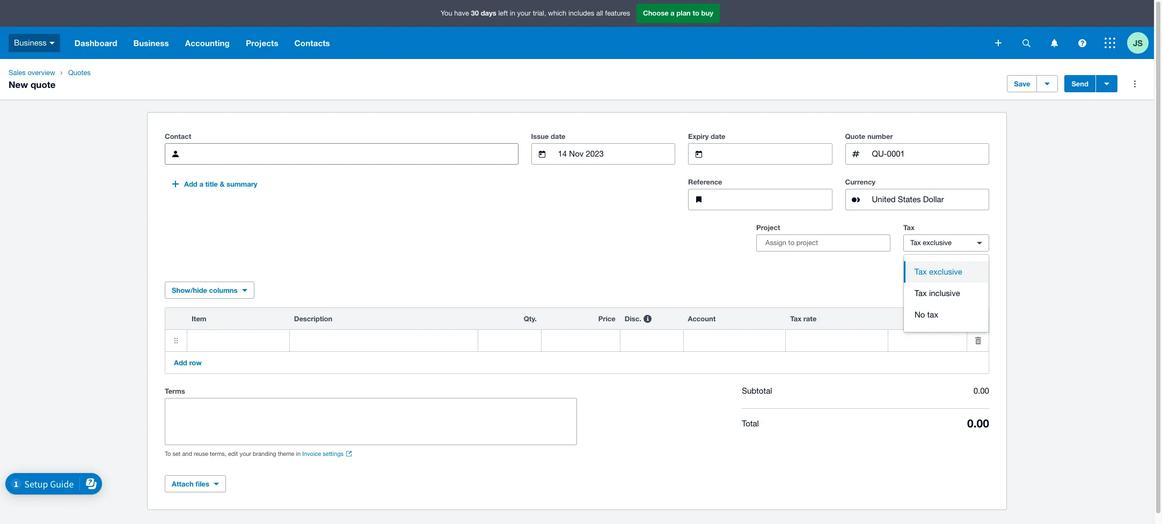 Task type: locate. For each thing, give the bounding box(es) containing it.
2 date from the left
[[711, 132, 726, 141]]

projects
[[246, 38, 278, 48]]

tax down currency field
[[904, 223, 915, 232]]

amount
[[937, 315, 963, 323]]

quotes
[[68, 69, 91, 77]]

list box containing tax exclusive
[[904, 255, 989, 332]]

0 vertical spatial a
[[671, 9, 675, 17]]

includes
[[569, 9, 595, 17]]

your right edit
[[240, 451, 251, 457]]

a
[[671, 9, 675, 17], [199, 180, 203, 188]]

inclusive
[[929, 289, 960, 298]]

trial,
[[533, 9, 546, 17]]

accounting
[[185, 38, 230, 48]]

business
[[14, 38, 47, 47], [133, 38, 169, 48]]

show/hide
[[172, 286, 207, 295]]

Amount field
[[889, 330, 967, 352]]

a inside add a title & summary button
[[199, 180, 203, 188]]

tax exclusive up tax exclusive button
[[911, 239, 952, 247]]

drag handle image
[[165, 330, 187, 352]]

0.00
[[974, 387, 990, 396], [968, 417, 990, 431]]

quote
[[845, 132, 866, 141]]

a left the plan
[[671, 9, 675, 17]]

tax inside line items 'element'
[[791, 315, 802, 323]]

in
[[510, 9, 515, 17], [296, 451, 301, 457]]

remove row image
[[968, 330, 989, 352]]

overview
[[28, 69, 55, 77]]

row
[[189, 359, 202, 367]]

contact
[[165, 132, 191, 141]]

1 vertical spatial your
[[240, 451, 251, 457]]

0 horizontal spatial in
[[296, 451, 301, 457]]

0 vertical spatial add
[[184, 180, 197, 188]]

0 horizontal spatial business
[[14, 38, 47, 47]]

tax up "tax inclusive"
[[915, 267, 927, 277]]

tax
[[904, 223, 915, 232], [911, 239, 921, 247], [915, 267, 927, 277], [915, 289, 927, 298], [791, 315, 802, 323]]

choose a plan to buy
[[643, 9, 714, 17]]

save
[[1014, 79, 1031, 88]]

0 horizontal spatial date
[[551, 132, 566, 141]]

quote
[[31, 79, 56, 90]]

branding
[[253, 451, 276, 457]]

1 horizontal spatial your
[[517, 9, 531, 17]]

0 vertical spatial in
[[510, 9, 515, 17]]

date
[[551, 132, 566, 141], [711, 132, 726, 141]]

date for issue date
[[551, 132, 566, 141]]

have
[[454, 9, 469, 17]]

buy
[[702, 9, 714, 17]]

Description text field
[[290, 330, 478, 352]]

tax inside popup button
[[911, 239, 921, 247]]

0 vertical spatial 0.00
[[974, 387, 990, 396]]

tax up tax exclusive button
[[911, 239, 921, 247]]

1 horizontal spatial in
[[510, 9, 515, 17]]

Item field
[[187, 330, 289, 352]]

0 vertical spatial exclusive
[[923, 239, 952, 247]]

1 horizontal spatial business button
[[125, 27, 177, 59]]

columns
[[209, 286, 238, 295]]

rate
[[804, 315, 817, 323]]

1 date from the left
[[551, 132, 566, 141]]

no tax
[[915, 310, 939, 319]]

tax up no
[[915, 289, 927, 298]]

choose
[[643, 9, 669, 17]]

1 horizontal spatial svg image
[[1078, 39, 1087, 47]]

1 vertical spatial 0.00
[[968, 417, 990, 431]]

to
[[693, 9, 700, 17]]

overflow menu image
[[1124, 73, 1146, 95]]

Issue date field
[[557, 144, 675, 164]]

date right "issue"
[[551, 132, 566, 141]]

Expiry date field
[[714, 144, 832, 164]]

tax exclusive for tax exclusive popup button
[[911, 239, 952, 247]]

1 horizontal spatial date
[[711, 132, 726, 141]]

dashboard
[[75, 38, 117, 48]]

Tax rate field
[[786, 330, 888, 352]]

contacts
[[295, 38, 330, 48]]

tax inclusive
[[915, 289, 960, 298]]

1 vertical spatial add
[[174, 359, 187, 367]]

1 vertical spatial a
[[199, 180, 203, 188]]

0 vertical spatial tax exclusive
[[911, 239, 952, 247]]

your left trial,
[[517, 9, 531, 17]]

exclusive inside tax exclusive popup button
[[923, 239, 952, 247]]

no tax button
[[904, 304, 989, 326]]

svg image
[[1023, 39, 1031, 47], [995, 40, 1002, 46], [49, 42, 55, 44]]

exclusive up tax exclusive button
[[923, 239, 952, 247]]

add
[[184, 180, 197, 188], [174, 359, 187, 367]]

summary
[[227, 180, 257, 188]]

0 horizontal spatial your
[[240, 451, 251, 457]]

tax inside button
[[915, 267, 927, 277]]

your for reuse
[[240, 451, 251, 457]]

tax exclusive up "tax inclusive"
[[915, 267, 963, 277]]

navigation
[[66, 27, 988, 59]]

list box
[[904, 255, 989, 332]]

in inside you have 30 days left in your trial, which includes all features
[[510, 9, 515, 17]]

1 horizontal spatial svg image
[[995, 40, 1002, 46]]

terms
[[165, 387, 185, 396]]

0 horizontal spatial a
[[199, 180, 203, 188]]

tax
[[928, 310, 939, 319]]

add for add a title & summary
[[184, 180, 197, 188]]

0 vertical spatial your
[[517, 9, 531, 17]]

Terms text field
[[165, 399, 577, 445]]

send button
[[1065, 75, 1096, 92]]

new quote
[[9, 79, 56, 90]]

in right theme
[[296, 451, 301, 457]]

your for days
[[517, 9, 531, 17]]

group
[[904, 255, 989, 332]]

to
[[165, 451, 171, 457]]

tax exclusive inside tax exclusive popup button
[[911, 239, 952, 247]]

add left row
[[174, 359, 187, 367]]

business button
[[0, 27, 66, 59], [125, 27, 177, 59]]

Currency field
[[871, 190, 989, 210]]

svg image
[[1105, 38, 1116, 48], [1051, 39, 1058, 47], [1078, 39, 1087, 47]]

Account field
[[684, 330, 786, 352]]

add left the title
[[184, 180, 197, 188]]

date right the expiry
[[711, 132, 726, 141]]

1 horizontal spatial a
[[671, 9, 675, 17]]

tax exclusive inside tax exclusive button
[[915, 267, 963, 277]]

0 horizontal spatial svg image
[[1051, 39, 1058, 47]]

exclusive up inclusive
[[929, 267, 963, 277]]

exclusive for tax exclusive popup button
[[923, 239, 952, 247]]

a left the title
[[199, 180, 203, 188]]

your inside you have 30 days left in your trial, which includes all features
[[517, 9, 531, 17]]

price
[[599, 315, 616, 323]]

tax inside button
[[915, 289, 927, 298]]

edit
[[228, 451, 238, 457]]

js
[[1133, 38, 1143, 48]]

qty.
[[524, 315, 537, 323]]

add a title & summary button
[[165, 176, 264, 193]]

0 horizontal spatial svg image
[[49, 42, 55, 44]]

sales
[[9, 69, 26, 77]]

contacts button
[[287, 27, 338, 59]]

exclusive
[[923, 239, 952, 247], [929, 267, 963, 277]]

add a title & summary
[[184, 180, 257, 188]]

attach files button
[[165, 476, 226, 493]]

your
[[517, 9, 531, 17], [240, 451, 251, 457]]

banner
[[0, 0, 1154, 59]]

add inside line items 'element'
[[174, 359, 187, 367]]

1 vertical spatial tax exclusive
[[915, 267, 963, 277]]

exclusive inside tax exclusive button
[[929, 267, 963, 277]]

in right left
[[510, 9, 515, 17]]

1 horizontal spatial business
[[133, 38, 169, 48]]

show/hide columns button
[[165, 282, 254, 299]]

1 vertical spatial exclusive
[[929, 267, 963, 277]]

tax exclusive
[[911, 239, 952, 247], [915, 267, 963, 277]]

0 horizontal spatial business button
[[0, 27, 66, 59]]

tax left rate
[[791, 315, 802, 323]]

business inside navigation
[[133, 38, 169, 48]]



Task type: describe. For each thing, give the bounding box(es) containing it.
2 horizontal spatial svg image
[[1023, 39, 1031, 47]]

Reference text field
[[714, 190, 832, 210]]

add row
[[174, 359, 202, 367]]

Contact field
[[191, 144, 518, 164]]

tax exclusive button
[[904, 261, 989, 283]]

save button
[[1007, 75, 1038, 92]]

tax for the tax inclusive button
[[915, 289, 927, 298]]

days
[[481, 9, 497, 17]]

Price field
[[542, 330, 620, 352]]

accounting button
[[177, 27, 238, 59]]

0.00 for total
[[968, 417, 990, 431]]

svg image inside business popup button
[[49, 42, 55, 44]]

which
[[548, 9, 567, 17]]

reuse
[[194, 451, 208, 457]]

files
[[196, 480, 209, 489]]

no
[[915, 310, 925, 319]]

Qty. field
[[478, 330, 541, 352]]

a for choose
[[671, 9, 675, 17]]

currency
[[845, 178, 876, 186]]

1 vertical spatial in
[[296, 451, 301, 457]]

date for expiry date
[[711, 132, 726, 141]]

a for add
[[199, 180, 203, 188]]

attach files
[[172, 480, 209, 489]]

&
[[220, 180, 225, 188]]

expiry
[[688, 132, 709, 141]]

you have 30 days left in your trial, which includes all features
[[441, 9, 630, 17]]

send
[[1072, 79, 1089, 88]]

reference
[[688, 178, 722, 186]]

plan
[[677, 9, 691, 17]]

banner containing js
[[0, 0, 1154, 59]]

add for add row
[[174, 359, 187, 367]]

exclusive for tax exclusive button
[[929, 267, 963, 277]]

you
[[441, 9, 452, 17]]

and
[[182, 451, 192, 457]]

sales overview
[[9, 69, 55, 77]]

terms,
[[210, 451, 227, 457]]

issue
[[531, 132, 549, 141]]

1 business button from the left
[[0, 27, 66, 59]]

invoice
[[302, 451, 321, 457]]

Disc. field
[[621, 330, 683, 352]]

expiry date
[[688, 132, 726, 141]]

tax inclusive button
[[904, 283, 989, 304]]

attach
[[172, 480, 194, 489]]

subtotal
[[742, 387, 772, 396]]

2 business button from the left
[[125, 27, 177, 59]]

Quote number text field
[[871, 144, 989, 164]]

features
[[605, 9, 630, 17]]

total
[[742, 419, 759, 428]]

quote number
[[845, 132, 893, 141]]

dashboard link
[[66, 27, 125, 59]]

add row button
[[168, 354, 208, 372]]

navigation containing dashboard
[[66, 27, 988, 59]]

30
[[471, 9, 479, 17]]

quotes link
[[64, 68, 95, 78]]

project
[[757, 223, 780, 232]]

tax exclusive button
[[904, 235, 990, 252]]

disc.
[[625, 315, 642, 323]]

tax exclusive for tax exclusive button
[[915, 267, 963, 277]]

issue date
[[531, 132, 566, 141]]

left
[[499, 9, 508, 17]]

tax for tax exclusive popup button
[[911, 239, 921, 247]]

0.00 for subtotal
[[974, 387, 990, 396]]

2 horizontal spatial svg image
[[1105, 38, 1116, 48]]

Project field
[[757, 234, 890, 252]]

new
[[9, 79, 28, 90]]

number
[[868, 132, 893, 141]]

js button
[[1128, 27, 1154, 59]]

tax rate
[[791, 315, 817, 323]]

theme
[[278, 451, 295, 457]]

projects button
[[238, 27, 287, 59]]

set
[[173, 451, 181, 457]]

line items element
[[165, 308, 990, 374]]

all
[[596, 9, 603, 17]]

to set and reuse terms, edit your branding theme in invoice settings
[[165, 451, 344, 457]]

invoice settings link
[[302, 450, 352, 459]]

title
[[205, 180, 218, 188]]

group containing tax exclusive
[[904, 255, 989, 332]]

show/hide columns
[[172, 286, 238, 295]]

item
[[192, 315, 207, 323]]

settings
[[323, 451, 344, 457]]

tax for tax exclusive button
[[915, 267, 927, 277]]

description
[[294, 315, 332, 323]]

sales overview link
[[4, 68, 60, 78]]

account
[[688, 315, 716, 323]]



Task type: vqa. For each thing, say whether or not it's contained in the screenshot.
&
yes



